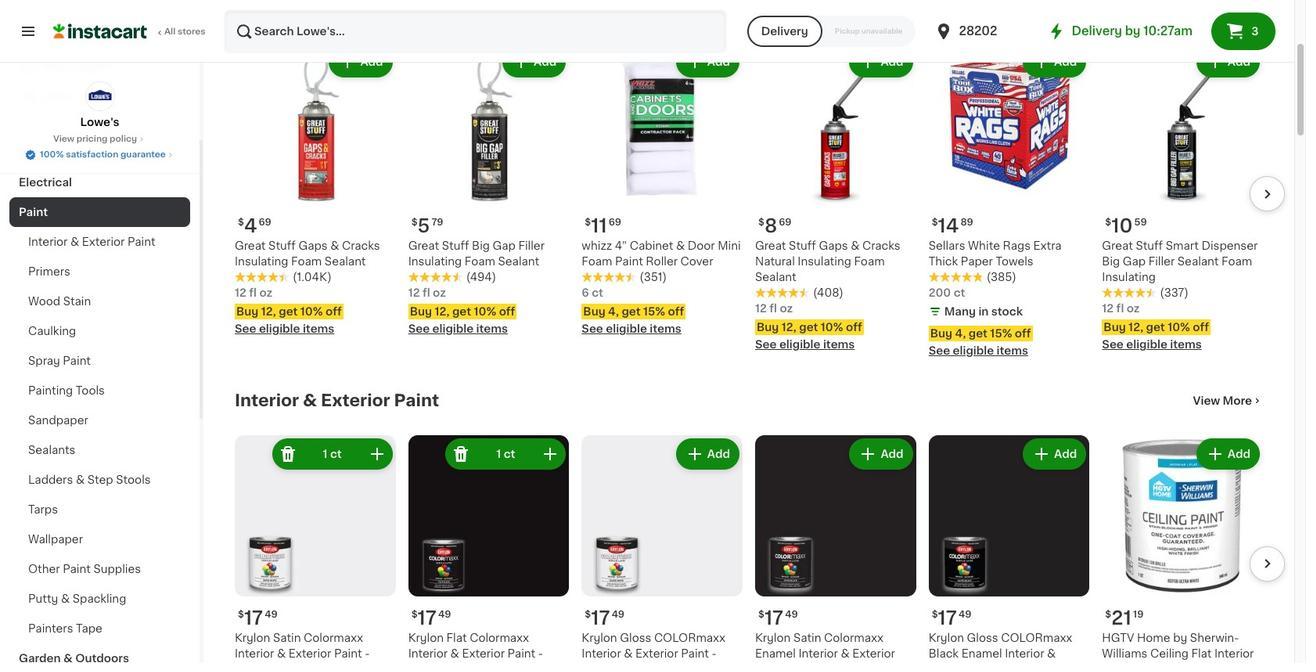 Task type: locate. For each thing, give the bounding box(es) containing it.
gap up (494)
[[493, 240, 516, 251]]

sealant inside great stuff gaps & cracks insulating foam sealant
[[325, 256, 366, 267]]

5 $ 17 49 from the left
[[932, 609, 972, 627]]

12 fl oz down natural
[[756, 303, 793, 314]]

paper
[[962, 256, 994, 267]]

1 vertical spatial tools
[[76, 385, 105, 396]]

69 right 4
[[259, 218, 272, 227]]

0 horizontal spatial 15%
[[644, 306, 666, 317]]

whizz
[[582, 240, 613, 251]]

get for 4
[[279, 306, 298, 317]]

$ up natural
[[759, 218, 765, 227]]

colormaxx inside krylon flat colormaxx interior & exterior paint
[[470, 632, 529, 643]]

49 up krylon satin colormaxx interior & exterior paint on the bottom left of page
[[265, 610, 278, 619]]

$ 17 49 for krylon satin colormaxx enamel interior & exterio
[[759, 609, 799, 627]]

delivery
[[1072, 25, 1123, 37], [762, 26, 809, 37]]

0 horizontal spatial cracks
[[342, 240, 380, 251]]

$ inside $ 10 59
[[1106, 218, 1112, 227]]

enamel
[[756, 648, 796, 659], [962, 648, 1003, 659]]

1 cracks from the left
[[342, 240, 380, 251]]

see for 8
[[756, 339, 777, 350]]

& inside krylon satin colormaxx interior & exterior paint
[[277, 648, 286, 659]]

10% down (1.04k)
[[301, 306, 323, 317]]

oz down great stuff gaps & cracks insulating foam sealant on the left top of page
[[260, 287, 273, 298]]

product group containing 10
[[1103, 43, 1264, 352]]

0 vertical spatial more
[[1224, 3, 1253, 14]]

$ inside "$ 11 69"
[[585, 218, 591, 227]]

10% down (408)
[[821, 322, 844, 333]]

buy 4, get 15% off see eligible items down '(351)'
[[582, 306, 685, 334]]

1 ct
[[323, 449, 342, 460], [497, 449, 516, 460]]

0 horizontal spatial delivery
[[762, 26, 809, 37]]

product group containing 8
[[756, 43, 917, 352]]

1 $ 17 49 from the left
[[238, 609, 278, 627]]

2 cracks from the left
[[863, 240, 901, 251]]

oz for 10
[[1127, 303, 1141, 314]]

0 horizontal spatial 4,
[[609, 306, 619, 317]]

1 for flat
[[497, 449, 501, 460]]

stuff inside great stuff gaps & cracks natural insulating foam sealant
[[789, 240, 817, 251]]

view
[[1194, 3, 1221, 14], [53, 135, 74, 143], [1194, 395, 1221, 406]]

fl down $ 4 69
[[249, 287, 257, 298]]

off down "roller"
[[668, 306, 685, 317]]

12 fl oz
[[235, 287, 273, 298], [408, 287, 446, 298], [756, 303, 793, 314], [1103, 303, 1141, 314]]

get down (337)
[[1147, 322, 1166, 333]]

4, for 11
[[609, 306, 619, 317]]

12 fl oz for 8
[[756, 303, 793, 314]]

$ for sellars white rags extra thick paper towels
[[932, 218, 939, 227]]

5 17 from the left
[[939, 609, 958, 627]]

sealant inside great stuff big gap filler insulating foam sealant
[[498, 256, 540, 267]]

14
[[939, 217, 960, 235]]

1 horizontal spatial colormaxx
[[1002, 632, 1073, 643]]

5
[[418, 217, 430, 235]]

1 1 ct from the left
[[323, 449, 342, 460]]

2 colormaxx from the left
[[1002, 632, 1073, 643]]

$ up hgtv
[[1106, 610, 1112, 619]]

$ 17 49
[[238, 609, 278, 627], [759, 609, 799, 627], [412, 609, 451, 627], [585, 609, 625, 627], [932, 609, 972, 627]]

great for 10
[[1103, 240, 1134, 251]]

$ for great stuff big gap filler insulating foam sealant
[[412, 218, 418, 227]]

2 horizontal spatial colormaxx
[[825, 632, 884, 643]]

0 horizontal spatial enamel
[[756, 648, 796, 659]]

12 fl oz down great stuff gaps & cracks insulating foam sealant on the left top of page
[[235, 287, 273, 298]]

3 49 from the left
[[438, 610, 451, 619]]

0 vertical spatial interior & exterior paint
[[28, 236, 156, 247]]

get for 8
[[800, 322, 819, 333]]

stuff inside the great stuff smart dispenser big gap filler sealant foam insulating
[[1137, 240, 1164, 251]]

eligible down (1.04k)
[[259, 323, 300, 334]]

oz down great stuff big gap filler insulating foam sealant
[[433, 287, 446, 298]]

1 horizontal spatial satin
[[794, 632, 822, 643]]

big
[[472, 240, 490, 251], [1103, 256, 1121, 267]]

0 horizontal spatial gaps
[[299, 240, 328, 251]]

interior & exterior paint
[[28, 236, 156, 247], [235, 392, 439, 409]]

exterior inside krylon satin colormaxx interior & exterior paint
[[289, 648, 332, 659]]

1 horizontal spatial filler
[[1149, 256, 1176, 267]]

gap down $ 10 59
[[1124, 256, 1147, 267]]

great inside great stuff big gap filler insulating foam sealant
[[408, 240, 439, 251]]

buy 12, get 10% off see eligible items down (408)
[[756, 322, 863, 350]]

1 vertical spatial big
[[1103, 256, 1121, 267]]

1 horizontal spatial gap
[[1124, 256, 1147, 267]]

1 item carousel region from the top
[[213, 37, 1286, 366]]

$ for whizz 4" cabinet & door mini foam paint roller cover
[[585, 218, 591, 227]]

0 vertical spatial gap
[[493, 240, 516, 251]]

insulating up (408)
[[798, 256, 852, 267]]

interior & exterior paint link for primers link
[[9, 227, 190, 257]]

thick
[[929, 256, 959, 267]]

2 satin from the left
[[794, 632, 822, 643]]

satin inside krylon satin colormaxx enamel interior & exterio
[[794, 632, 822, 643]]

3 great from the left
[[408, 240, 439, 251]]

0 horizontal spatial interior & exterior paint link
[[9, 227, 190, 257]]

15% down '(351)'
[[644, 306, 666, 317]]

great inside the great stuff smart dispenser big gap filler sealant foam insulating
[[1103, 240, 1134, 251]]

colormaxx for krylon satin colormaxx enamel interior & exterio
[[825, 632, 884, 643]]

colormaxx inside krylon gloss colormaxx black enamel interior
[[1002, 632, 1073, 643]]

$ up krylon flat colormaxx interior & exterior paint
[[412, 610, 418, 619]]

interior & exterior paint up increment quantity of krylon satin colormaxx interior & exterior paint - white enamel k05628007 "image"
[[235, 392, 439, 409]]

eligible down many in stock
[[953, 345, 995, 356]]

1 17 from the left
[[244, 609, 263, 627]]

get down many in stock
[[969, 328, 988, 339]]

ct right 6
[[592, 287, 604, 298]]

product group
[[235, 43, 396, 337], [408, 43, 570, 337], [582, 43, 743, 337], [756, 43, 917, 352], [929, 43, 1090, 359], [1103, 43, 1264, 352], [235, 435, 396, 663], [408, 435, 570, 663], [582, 435, 743, 663], [756, 435, 917, 663], [929, 435, 1090, 663], [1103, 435, 1264, 663]]

foam inside great stuff big gap filler insulating foam sealant
[[465, 256, 496, 267]]

2 gloss from the left
[[968, 632, 999, 643]]

eligible down (408)
[[780, 339, 821, 350]]

off for 5
[[499, 306, 516, 317]]

0 vertical spatial big
[[472, 240, 490, 251]]

4 great from the left
[[1103, 240, 1134, 251]]

insulating down $ 5 79
[[408, 256, 462, 267]]

3 krylon from the left
[[408, 632, 444, 643]]

get down (1.04k)
[[279, 306, 298, 317]]

get for 5
[[453, 306, 471, 317]]

putty & spackling
[[28, 594, 126, 605]]

1 ct for satin
[[323, 449, 342, 460]]

1 horizontal spatial interior & exterior paint link
[[235, 391, 439, 410]]

100%
[[40, 150, 64, 159]]

0 vertical spatial by
[[1126, 25, 1141, 37]]

gaps inside great stuff gaps & cracks natural insulating foam sealant
[[819, 240, 849, 251]]

12 for 10
[[1103, 303, 1114, 314]]

1 horizontal spatial by
[[1174, 632, 1188, 643]]

1 vertical spatial interior & exterior paint link
[[235, 391, 439, 410]]

view more
[[1194, 3, 1253, 14], [1194, 395, 1253, 406]]

1 69 from the left
[[259, 218, 272, 227]]

hgtv
[[1103, 632, 1135, 643]]

colormaxx inside krylon satin colormaxx enamel interior & exterio
[[825, 632, 884, 643]]

krylon inside krylon flat colormaxx interior & exterior paint
[[408, 632, 444, 643]]

10% for 4
[[301, 306, 323, 317]]

& inside krylon satin colormaxx enamel interior & exterio
[[841, 648, 850, 659]]

$ 5 79
[[412, 217, 444, 235]]

12, for 4
[[261, 306, 276, 317]]

5 foam from the left
[[1222, 256, 1253, 267]]

2 krylon from the left
[[756, 632, 791, 643]]

gap inside great stuff big gap filler insulating foam sealant
[[493, 240, 516, 251]]

gaps up (408)
[[819, 240, 849, 251]]

17 up krylon satin colormaxx interior & exterior paint on the bottom left of page
[[244, 609, 263, 627]]

$
[[238, 218, 244, 227], [759, 218, 765, 227], [412, 218, 418, 227], [585, 218, 591, 227], [932, 218, 939, 227], [1106, 218, 1112, 227], [238, 610, 244, 619], [759, 610, 765, 619], [412, 610, 418, 619], [585, 610, 591, 619], [932, 610, 939, 619], [1106, 610, 1112, 619]]

4, down the 4"
[[609, 306, 619, 317]]

by up ceiling
[[1174, 632, 1188, 643]]

200
[[929, 287, 952, 298]]

3 foam from the left
[[465, 256, 496, 267]]

3 17 from the left
[[418, 609, 437, 627]]

1 foam from the left
[[291, 256, 322, 267]]

$ inside $ 4 69
[[238, 218, 244, 227]]

1 horizontal spatial 69
[[609, 218, 622, 227]]

4 $ 17 49 from the left
[[585, 609, 625, 627]]

2 vertical spatial view
[[1194, 395, 1221, 406]]

12 fl oz down great stuff big gap filler insulating foam sealant
[[408, 287, 446, 298]]

3 button
[[1212, 13, 1276, 50]]

buy for 11
[[584, 306, 606, 317]]

2 1 ct from the left
[[497, 449, 516, 460]]

buy 4, get 15% off see eligible items
[[582, 306, 685, 334], [929, 328, 1032, 356]]

0 vertical spatial view
[[1194, 3, 1221, 14]]

interior & exterior paint link
[[9, 227, 190, 257], [235, 391, 439, 410]]

big down 10
[[1103, 256, 1121, 267]]

0 vertical spatial flat
[[447, 632, 467, 643]]

great for 8
[[756, 240, 787, 251]]

oz for 5
[[433, 287, 446, 298]]

buy 12, get 10% off see eligible items down (337)
[[1103, 322, 1210, 350]]

1 great from the left
[[235, 240, 266, 251]]

spackling
[[73, 594, 126, 605]]

3 69 from the left
[[609, 218, 622, 227]]

1 horizontal spatial 1
[[497, 449, 501, 460]]

interior & exterior paint down paint link
[[28, 236, 156, 247]]

$ up krylon gloss colormaxx interior & exterior paint on the bottom of page
[[585, 610, 591, 619]]

paint
[[19, 207, 48, 218], [128, 236, 156, 247], [616, 256, 644, 267], [63, 356, 91, 366], [394, 392, 439, 409], [63, 564, 91, 575], [334, 648, 362, 659], [508, 648, 536, 659], [681, 648, 709, 659]]

eligible down (494)
[[433, 323, 474, 334]]

foam inside the 'whizz 4" cabinet & door mini foam paint roller cover'
[[582, 256, 613, 267]]

0 vertical spatial view more link
[[1194, 1, 1264, 17]]

69 inside $ 8 69
[[779, 218, 792, 227]]

more
[[1224, 3, 1253, 14], [1224, 395, 1253, 406]]

many
[[945, 306, 976, 317]]

0 horizontal spatial 69
[[259, 218, 272, 227]]

2 stuff from the left
[[789, 240, 817, 251]]

insulating
[[235, 256, 289, 267], [798, 256, 852, 267], [408, 256, 462, 267], [1103, 272, 1156, 283]]

gloss inside krylon gloss colormaxx black enamel interior
[[968, 632, 999, 643]]

foam inside great stuff gaps & cracks insulating foam sealant
[[291, 256, 322, 267]]

1 vertical spatial 15%
[[991, 328, 1013, 339]]

4, for 14
[[956, 328, 967, 339]]

big inside great stuff big gap filler insulating foam sealant
[[472, 240, 490, 251]]

4 stuff from the left
[[1137, 240, 1164, 251]]

items down (494)
[[477, 323, 508, 334]]

insulating inside great stuff gaps & cracks natural insulating foam sealant
[[798, 256, 852, 267]]

1 vertical spatial flat
[[1192, 648, 1213, 659]]

tape
[[76, 623, 102, 634]]

cracks
[[342, 240, 380, 251], [863, 240, 901, 251]]

0 horizontal spatial by
[[1126, 25, 1141, 37]]

2 69 from the left
[[779, 218, 792, 227]]

stuff inside great stuff gaps & cracks insulating foam sealant
[[269, 240, 296, 251]]

insulating inside great stuff gaps & cracks insulating foam sealant
[[235, 256, 289, 267]]

buy for 14
[[931, 328, 953, 339]]

view more link for 21
[[1194, 393, 1264, 409]]

product group containing 21
[[1103, 435, 1264, 663]]

1 vertical spatial 4,
[[956, 328, 967, 339]]

$ up great stuff gaps & cracks insulating foam sealant on the left top of page
[[238, 218, 244, 227]]

12 fl oz for 4
[[235, 287, 273, 298]]

1 horizontal spatial buy 4, get 15% off see eligible items
[[929, 328, 1032, 356]]

& inside great stuff gaps & cracks insulating foam sealant
[[331, 240, 339, 251]]

foam inside great stuff gaps & cracks natural insulating foam sealant
[[855, 256, 885, 267]]

0 horizontal spatial 1 ct
[[323, 449, 342, 460]]

foam down dispenser
[[1222, 256, 1253, 267]]

49 for krylon flat colormaxx interior & exterior paint 
[[438, 610, 451, 619]]

tools link
[[9, 138, 190, 168]]

2 17 from the left
[[765, 609, 784, 627]]

15% for 11
[[644, 306, 666, 317]]

sealant inside the great stuff smart dispenser big gap filler sealant foam insulating
[[1178, 256, 1220, 267]]

great for 4
[[235, 240, 266, 251]]

stuff inside great stuff big gap filler insulating foam sealant
[[442, 240, 469, 251]]

get for 14
[[969, 328, 988, 339]]

$ up krylon satin colormaxx interior & exterior paint on the bottom left of page
[[238, 610, 244, 619]]

& inside krylon flat colormaxx interior & exterior paint
[[451, 648, 460, 659]]

off
[[326, 306, 342, 317], [499, 306, 516, 317], [668, 306, 685, 317], [846, 322, 863, 333], [1194, 322, 1210, 333], [1016, 328, 1032, 339]]

delivery inside button
[[762, 26, 809, 37]]

$ 17 49 for krylon satin colormaxx interior & exterior paint 
[[238, 609, 278, 627]]

69 right 8
[[779, 218, 792, 227]]

2 1 from the left
[[497, 449, 501, 460]]

0 horizontal spatial 1
[[323, 449, 328, 460]]

sealants
[[28, 445, 76, 456]]

4 krylon from the left
[[582, 632, 618, 643]]

4 17 from the left
[[591, 609, 611, 627]]

1 horizontal spatial 15%
[[991, 328, 1013, 339]]

3 stuff from the left
[[442, 240, 469, 251]]

paint inside the 'whizz 4" cabinet & door mini foam paint roller cover'
[[616, 256, 644, 267]]

15% down stock
[[991, 328, 1013, 339]]

electrical
[[19, 177, 72, 188]]

1 horizontal spatial 4,
[[956, 328, 967, 339]]

0 horizontal spatial colormaxx
[[655, 632, 726, 643]]

49 up krylon satin colormaxx enamel interior & exterio
[[786, 610, 799, 619]]

2 foam from the left
[[855, 256, 885, 267]]

tarps link
[[9, 495, 190, 525]]

1 right remove krylon flat colormaxx interior & exterior paint - black enamel icon
[[497, 449, 501, 460]]

5 krylon from the left
[[929, 632, 965, 643]]

2 enamel from the left
[[962, 648, 1003, 659]]

17 up krylon satin colormaxx enamel interior & exterio
[[765, 609, 784, 627]]

great inside great stuff gaps & cracks natural insulating foam sealant
[[756, 240, 787, 251]]

17 up krylon flat colormaxx interior & exterior paint
[[418, 609, 437, 627]]

$ up whizz
[[585, 218, 591, 227]]

guarantee
[[121, 150, 166, 159]]

fl down the great stuff smart dispenser big gap filler sealant foam insulating
[[1117, 303, 1125, 314]]

1 view more from the top
[[1194, 3, 1253, 14]]

2 view more from the top
[[1194, 395, 1253, 406]]

0 horizontal spatial gap
[[493, 240, 516, 251]]

69
[[259, 218, 272, 227], [779, 218, 792, 227], [609, 218, 622, 227]]

foam down whizz
[[582, 256, 613, 267]]

$ for great stuff gaps & cracks insulating foam sealant
[[238, 218, 244, 227]]

$ 17 49 up krylon satin colormaxx interior & exterior paint on the bottom left of page
[[238, 609, 278, 627]]

2 great from the left
[[756, 240, 787, 251]]

17 up krylon gloss colormaxx interior & exterior paint on the bottom of page
[[591, 609, 611, 627]]

krylon inside krylon satin colormaxx enamel interior & exterio
[[756, 632, 791, 643]]

product group containing 11
[[582, 43, 743, 337]]

interior
[[28, 236, 68, 247], [235, 392, 299, 409], [235, 648, 274, 659], [799, 648, 839, 659], [408, 648, 448, 659], [582, 648, 622, 659], [1006, 648, 1045, 659]]

100% satisfaction guarantee button
[[24, 146, 175, 161]]

1 enamel from the left
[[756, 648, 796, 659]]

1 view more link from the top
[[1194, 1, 1264, 17]]

stuff
[[269, 240, 296, 251], [789, 240, 817, 251], [442, 240, 469, 251], [1137, 240, 1164, 251]]

$ 17 49 up krylon gloss colormaxx interior & exterior paint on the bottom of page
[[585, 609, 625, 627]]

2 gaps from the left
[[819, 240, 849, 251]]

1 vertical spatial view more link
[[1194, 393, 1264, 409]]

cracks inside great stuff gaps & cracks insulating foam sealant
[[342, 240, 380, 251]]

item carousel region containing 4
[[213, 37, 1286, 366]]

buy for 5
[[410, 306, 432, 317]]

item carousel region containing 17
[[213, 429, 1286, 663]]

putty
[[28, 594, 58, 605]]

1 ct for flat
[[497, 449, 516, 460]]

0 horizontal spatial filler
[[519, 240, 545, 251]]

1 vertical spatial more
[[1224, 395, 1253, 406]]

flat inside krylon flat colormaxx interior & exterior paint
[[447, 632, 467, 643]]

increment quantity of krylon flat colormaxx interior & exterior paint - black enamel image
[[541, 445, 560, 464]]

12 fl oz for 5
[[408, 287, 446, 298]]

on
[[235, 0, 260, 17]]

buy 12, get 10% off see eligible items
[[235, 306, 342, 334], [408, 306, 516, 334], [756, 322, 863, 350], [1103, 322, 1210, 350]]

$ inside $ 5 79
[[412, 218, 418, 227]]

49 up the black
[[959, 610, 972, 619]]

8
[[765, 217, 778, 235]]

lists
[[44, 92, 71, 103]]

by left 10:27am
[[1126, 25, 1141, 37]]

off down (1.04k)
[[326, 306, 342, 317]]

4, down many
[[956, 328, 967, 339]]

insulating inside great stuff big gap filler insulating foam sealant
[[408, 256, 462, 267]]

1 horizontal spatial gaps
[[819, 240, 849, 251]]

1 horizontal spatial 1 ct
[[497, 449, 516, 460]]

$ for krylon satin colormaxx interior & exterior paint 
[[238, 610, 244, 619]]

1 gloss from the left
[[620, 632, 652, 643]]

krylon inside krylon gloss colormaxx interior & exterior paint
[[582, 632, 618, 643]]

12 fl oz down the great stuff smart dispenser big gap filler sealant foam insulating
[[1103, 303, 1141, 314]]

0 vertical spatial filler
[[519, 240, 545, 251]]

2 colormaxx from the left
[[825, 632, 884, 643]]

1 krylon from the left
[[235, 632, 270, 643]]

1 vertical spatial filler
[[1149, 256, 1176, 267]]

1 vertical spatial by
[[1174, 632, 1188, 643]]

towels
[[996, 256, 1034, 267]]

1 horizontal spatial big
[[1103, 256, 1121, 267]]

interior & exterior paint link up increment quantity of krylon satin colormaxx interior & exterior paint - white enamel k05628007 "image"
[[235, 391, 439, 410]]

enamel inside krylon gloss colormaxx black enamel interior
[[962, 648, 1003, 659]]

exterior inside krylon flat colormaxx interior & exterior paint
[[462, 648, 505, 659]]

Search field
[[226, 11, 726, 52]]

1 stuff from the left
[[269, 240, 296, 251]]

filler down smart
[[1149, 256, 1176, 267]]

off down the great stuff smart dispenser big gap filler sealant foam insulating
[[1194, 322, 1210, 333]]

1 vertical spatial gap
[[1124, 256, 1147, 267]]

69 right 11
[[609, 218, 622, 227]]

stock
[[992, 306, 1024, 317]]

wallpaper link
[[9, 525, 190, 554]]

eligible for 4
[[259, 323, 300, 334]]

gloss inside krylon gloss colormaxx interior & exterior paint
[[620, 632, 652, 643]]

fl down great stuff big gap filler insulating foam sealant
[[423, 287, 430, 298]]

$ 17 49 up the black
[[932, 609, 972, 627]]

79
[[432, 218, 444, 227]]

get down '(351)'
[[622, 306, 641, 317]]

12, for 10
[[1129, 322, 1144, 333]]

$ inside $ 8 69
[[759, 218, 765, 227]]

1 ct left increment quantity of krylon flat colormaxx interior & exterior paint - black enamel icon
[[497, 449, 516, 460]]

5 49 from the left
[[959, 610, 972, 619]]

0 horizontal spatial big
[[472, 240, 490, 251]]

stuff for 4
[[269, 240, 296, 251]]

oz down the great stuff smart dispenser big gap filler sealant foam insulating
[[1127, 303, 1141, 314]]

0 horizontal spatial interior & exterior paint
[[28, 236, 156, 247]]

0 vertical spatial item carousel region
[[213, 37, 1286, 366]]

buy 12, get 10% off see eligible items for 8
[[756, 322, 863, 350]]

2 horizontal spatial 69
[[779, 218, 792, 227]]

1 satin from the left
[[273, 632, 301, 643]]

1 horizontal spatial flat
[[1192, 648, 1213, 659]]

0 horizontal spatial gloss
[[620, 632, 652, 643]]

12 for 4
[[235, 287, 247, 298]]

69 inside "$ 11 69"
[[609, 218, 622, 227]]

insulating down $ 10 59
[[1103, 272, 1156, 283]]

more for 21
[[1224, 395, 1253, 406]]

1 horizontal spatial tools
[[76, 385, 105, 396]]

now
[[306, 0, 345, 17]]

3 colormaxx from the left
[[470, 632, 529, 643]]

1
[[323, 449, 328, 460], [497, 449, 501, 460]]

item carousel region for on sale now
[[213, 37, 1286, 366]]

49 for krylon satin colormaxx interior & exterior paint 
[[265, 610, 278, 619]]

1 ct left increment quantity of krylon satin colormaxx interior & exterior paint - white enamel k05628007 "image"
[[323, 449, 342, 460]]

interior inside krylon satin colormaxx interior & exterior paint
[[235, 648, 274, 659]]

colormaxx inside krylon gloss colormaxx interior & exterior paint
[[655, 632, 726, 643]]

$ inside $ 21 19
[[1106, 610, 1112, 619]]

1 more from the top
[[1224, 3, 1253, 14]]

foam for 5
[[465, 256, 496, 267]]

great inside great stuff gaps & cracks insulating foam sealant
[[235, 240, 266, 251]]

interior & exterior paint link up primers on the left top of page
[[9, 227, 190, 257]]

items down stock
[[997, 345, 1029, 356]]

1 colormaxx from the left
[[304, 632, 363, 643]]

1 1 from the left
[[323, 449, 328, 460]]

1 horizontal spatial enamel
[[962, 648, 1003, 659]]

foam up (1.04k)
[[291, 256, 322, 267]]

10% down (337)
[[1168, 322, 1191, 333]]

17 for krylon satin colormaxx interior & exterior paint 
[[244, 609, 263, 627]]

ct up many
[[954, 287, 966, 298]]

tools up electrical on the top left of page
[[19, 147, 49, 158]]

2 49 from the left
[[786, 610, 799, 619]]

product group containing 4
[[235, 43, 396, 337]]

paint inside krylon gloss colormaxx interior & exterior paint
[[681, 648, 709, 659]]

cracks for 4
[[342, 240, 380, 251]]

primers link
[[9, 257, 190, 287]]

foam for 11
[[582, 256, 613, 267]]

items for 14
[[997, 345, 1029, 356]]

2 item carousel region from the top
[[213, 429, 1286, 663]]

1 horizontal spatial cracks
[[863, 240, 901, 251]]

exterior inside krylon gloss colormaxx interior & exterior paint
[[636, 648, 679, 659]]

1 gaps from the left
[[299, 240, 328, 251]]

49 up krylon gloss colormaxx interior & exterior paint on the bottom of page
[[612, 610, 625, 619]]

item carousel region
[[213, 37, 1286, 366], [213, 429, 1286, 663]]

69 for 8
[[779, 218, 792, 227]]

17 up the black
[[939, 609, 958, 627]]

$ up sellars
[[932, 218, 939, 227]]

$ inside $ 14 89
[[932, 218, 939, 227]]

0 horizontal spatial buy 4, get 15% off see eligible items
[[582, 306, 685, 334]]

$ 17 49 for krylon gloss colormaxx interior & exterior paint 
[[585, 609, 625, 627]]

3
[[1252, 26, 1259, 37]]

items down (408)
[[824, 339, 855, 350]]

69 inside $ 4 69
[[259, 218, 272, 227]]

0 vertical spatial view more
[[1194, 3, 1253, 14]]

$ left 79
[[412, 218, 418, 227]]

1 horizontal spatial gloss
[[968, 632, 999, 643]]

see for 14
[[929, 345, 951, 356]]

items for 5
[[477, 323, 508, 334]]

lowe's
[[80, 117, 119, 128]]

satin for interior
[[794, 632, 822, 643]]

0 horizontal spatial satin
[[273, 632, 301, 643]]

49 up krylon flat colormaxx interior & exterior paint
[[438, 610, 451, 619]]

12,
[[261, 306, 276, 317], [435, 306, 450, 317], [782, 322, 797, 333], [1129, 322, 1144, 333]]

$ for great stuff smart dispenser big gap filler sealant foam insulating
[[1106, 218, 1112, 227]]

see for 11
[[582, 323, 604, 334]]

0 vertical spatial interior & exterior paint link
[[9, 227, 190, 257]]

10% for 8
[[821, 322, 844, 333]]

0 vertical spatial 4,
[[609, 306, 619, 317]]

filler inside the great stuff smart dispenser big gap filler sealant foam insulating
[[1149, 256, 1176, 267]]

ladders & step stools
[[28, 475, 151, 486]]

1 vertical spatial item carousel region
[[213, 429, 1286, 663]]

1 colormaxx from the left
[[655, 632, 726, 643]]

off down great stuff big gap filler insulating foam sealant
[[499, 306, 516, 317]]

$ 17 49 up krylon satin colormaxx enamel interior & exterio
[[759, 609, 799, 627]]

1 right 'remove krylon satin colormaxx interior & exterior paint - white enamel k05628007' icon
[[323, 449, 328, 460]]

stuff down the 59
[[1137, 240, 1164, 251]]

gaps inside great stuff gaps & cracks insulating foam sealant
[[299, 240, 328, 251]]

off for 10
[[1194, 322, 1210, 333]]

items down (1.04k)
[[303, 323, 335, 334]]

cracks inside great stuff gaps & cracks natural insulating foam sealant
[[863, 240, 901, 251]]

flat inside "hgtv home by sherwin- williams ceiling flat interio"
[[1192, 648, 1213, 659]]

again
[[79, 60, 110, 71]]

great
[[235, 240, 266, 251], [756, 240, 787, 251], [408, 240, 439, 251], [1103, 240, 1134, 251]]

colormaxx inside krylon satin colormaxx interior & exterior paint
[[304, 632, 363, 643]]

items down '(351)'
[[650, 323, 682, 334]]

great up natural
[[756, 240, 787, 251]]

buy 12, get 10% off see eligible items down (1.04k)
[[235, 306, 342, 334]]

add
[[361, 57, 383, 68], [534, 57, 557, 68], [708, 57, 731, 68], [881, 57, 904, 68], [1055, 57, 1078, 68], [1228, 57, 1251, 68], [708, 449, 731, 460], [881, 449, 904, 460], [1055, 449, 1078, 460], [1228, 449, 1251, 460]]

0 horizontal spatial tools
[[19, 147, 49, 158]]

sealant
[[325, 256, 366, 267], [498, 256, 540, 267], [1178, 256, 1220, 267], [756, 272, 797, 283]]

wood
[[28, 296, 60, 307]]

sealant for 10
[[1178, 256, 1220, 267]]

4 foam from the left
[[582, 256, 613, 267]]

tools down spray paint link
[[76, 385, 105, 396]]

get for 10
[[1147, 322, 1166, 333]]

1 horizontal spatial interior & exterior paint
[[235, 392, 439, 409]]

& inside "link"
[[61, 594, 70, 605]]

$ 17 49 up krylon flat colormaxx interior & exterior paint
[[412, 609, 451, 627]]

1 horizontal spatial delivery
[[1072, 25, 1123, 37]]

off down stock
[[1016, 328, 1032, 339]]

1 49 from the left
[[265, 610, 278, 619]]

None search field
[[224, 9, 727, 53]]

off for 8
[[846, 322, 863, 333]]

painting tools link
[[9, 376, 190, 406]]

2 more from the top
[[1224, 395, 1253, 406]]

4 49 from the left
[[612, 610, 625, 619]]

krylon inside krylon satin colormaxx interior & exterior paint
[[235, 632, 270, 643]]

3 $ 17 49 from the left
[[412, 609, 451, 627]]

69 for 4
[[259, 218, 272, 227]]

filler inside great stuff big gap filler insulating foam sealant
[[519, 240, 545, 251]]

21
[[1112, 609, 1132, 627]]

1 horizontal spatial colormaxx
[[470, 632, 529, 643]]

gaps up (1.04k)
[[299, 240, 328, 251]]

10% down (494)
[[474, 306, 497, 317]]

get down (494)
[[453, 306, 471, 317]]

buy 4, get 15% off see eligible items for 11
[[582, 306, 685, 334]]

wood stain link
[[9, 287, 190, 316]]

get down (408)
[[800, 322, 819, 333]]

0 horizontal spatial colormaxx
[[304, 632, 363, 643]]

stuff down 79
[[442, 240, 469, 251]]

interior inside krylon flat colormaxx interior & exterior paint
[[408, 648, 448, 659]]

krylon inside krylon gloss colormaxx black enamel interior
[[929, 632, 965, 643]]

2 view more link from the top
[[1194, 393, 1264, 409]]

great down 10
[[1103, 240, 1134, 251]]

12
[[235, 287, 247, 298], [408, 287, 420, 298], [756, 303, 767, 314], [1103, 303, 1114, 314]]

interior inside krylon satin colormaxx enamel interior & exterio
[[799, 648, 839, 659]]

0 horizontal spatial flat
[[447, 632, 467, 643]]

colormaxx for exterior
[[655, 632, 726, 643]]

0 vertical spatial 15%
[[644, 306, 666, 317]]

satin inside krylon satin colormaxx interior & exterior paint
[[273, 632, 301, 643]]

1 vertical spatial view more
[[1194, 395, 1253, 406]]

2 $ 17 49 from the left
[[759, 609, 799, 627]]



Task type: vqa. For each thing, say whether or not it's contained in the screenshot.
Buy associated with 11
yes



Task type: describe. For each thing, give the bounding box(es) containing it.
enamel inside krylon satin colormaxx enamel interior & exterio
[[756, 648, 796, 659]]

sellars
[[929, 240, 966, 251]]

items for 10
[[1171, 339, 1203, 350]]

buy 4, get 15% off see eligible items for 14
[[929, 328, 1032, 356]]

eligible for 8
[[780, 339, 821, 350]]

cover
[[681, 256, 714, 267]]

stores
[[178, 27, 206, 36]]

sale
[[264, 0, 302, 17]]

items for 8
[[824, 339, 855, 350]]

items for 11
[[650, 323, 682, 334]]

see for 10
[[1103, 339, 1124, 350]]

krylon gloss colormaxx interior & exterior paint 
[[582, 632, 726, 663]]

sellars white rags extra thick paper towels
[[929, 240, 1062, 267]]

lowe's link
[[80, 81, 119, 130]]

smart
[[1167, 240, 1200, 251]]

increment quantity of krylon satin colormaxx interior & exterior paint - white enamel k05628007 image
[[368, 445, 387, 464]]

satin for &
[[273, 632, 301, 643]]

interior inside krylon gloss colormaxx interior & exterior paint
[[582, 648, 622, 659]]

200 ct
[[929, 287, 966, 298]]

0 vertical spatial tools
[[19, 147, 49, 158]]

primers
[[28, 266, 70, 277]]

krylon for krylon satin colormaxx interior & exterior paint 
[[235, 632, 270, 643]]

satisfaction
[[66, 150, 118, 159]]

eligible for 10
[[1127, 339, 1168, 350]]

remove krylon satin colormaxx interior & exterior paint - white enamel k05628007 image
[[279, 445, 297, 464]]

gaps for 8
[[819, 240, 849, 251]]

sherwin-
[[1191, 632, 1240, 643]]

sealant inside great stuff gaps & cracks natural insulating foam sealant
[[756, 272, 797, 283]]

great stuff gaps & cracks insulating foam sealant
[[235, 240, 380, 267]]

door
[[688, 240, 715, 251]]

colormaxx for krylon satin colormaxx interior & exterior paint 
[[304, 632, 363, 643]]

product group containing 5
[[408, 43, 570, 337]]

6 ct
[[582, 287, 604, 298]]

spray paint
[[28, 356, 91, 366]]

great for 5
[[408, 240, 439, 251]]

painters tape
[[28, 623, 102, 634]]

remove krylon flat colormaxx interior & exterior paint - black enamel image
[[452, 445, 471, 464]]

interior & exterior paint link for view more link associated with 21
[[235, 391, 439, 410]]

eligible for 14
[[953, 345, 995, 356]]

buy 12, get 10% off see eligible items for 4
[[235, 306, 342, 334]]

10% for 10
[[1168, 322, 1191, 333]]

stuff for 5
[[442, 240, 469, 251]]

$ 14 89
[[932, 217, 974, 235]]

natural
[[756, 256, 795, 267]]

extra
[[1034, 240, 1062, 251]]

buy for 10
[[1104, 322, 1127, 333]]

view more link for 10
[[1194, 1, 1264, 17]]

11
[[591, 217, 607, 235]]

lists link
[[9, 81, 190, 113]]

17 for krylon gloss colormaxx black enamel interior 
[[939, 609, 958, 627]]

(408)
[[814, 287, 844, 298]]

stools
[[116, 475, 151, 486]]

all stores
[[164, 27, 206, 36]]

many in stock
[[945, 306, 1024, 317]]

4"
[[615, 240, 627, 251]]

it
[[69, 60, 76, 71]]

buy 12, get 10% off see eligible items for 5
[[408, 306, 516, 334]]

other paint supplies
[[28, 564, 141, 575]]

$ for krylon gloss colormaxx interior & exterior paint 
[[585, 610, 591, 619]]

eligible for 11
[[606, 323, 647, 334]]

12 fl oz for 10
[[1103, 303, 1141, 314]]

krylon satin colormaxx interior & exterior paint 
[[235, 632, 378, 663]]

sealant for 4
[[325, 256, 366, 267]]

dispenser
[[1202, 240, 1259, 251]]

1 vertical spatial interior & exterior paint
[[235, 392, 439, 409]]

big inside the great stuff smart dispenser big gap filler sealant foam insulating
[[1103, 256, 1121, 267]]

paint inside krylon satin colormaxx interior & exterior paint
[[334, 648, 362, 659]]

19
[[1134, 610, 1144, 619]]

caulking
[[28, 326, 76, 337]]

$ 11 69
[[585, 217, 622, 235]]

krylon for krylon satin colormaxx enamel interior & exterio
[[756, 632, 791, 643]]

spray
[[28, 356, 60, 366]]

4
[[244, 217, 257, 235]]

putty & spackling link
[[9, 584, 190, 614]]

$ for krylon gloss colormaxx black enamel interior 
[[932, 610, 939, 619]]

view pricing policy
[[53, 135, 137, 143]]

69 for 11
[[609, 218, 622, 227]]

item carousel region for interior & exterior paint
[[213, 429, 1286, 663]]

paint inside krylon flat colormaxx interior & exterior paint
[[508, 648, 536, 659]]

ct left increment quantity of krylon flat colormaxx interior & exterior paint - black enamel icon
[[504, 449, 516, 460]]

exterior for krylon satin colormaxx interior & exterior paint 
[[289, 648, 332, 659]]

buy for 4
[[236, 306, 259, 317]]

view pricing policy link
[[53, 133, 147, 146]]

krylon gloss colormaxx black enamel interior 
[[929, 632, 1073, 663]]

ct left increment quantity of krylon satin colormaxx interior & exterior paint - white enamel k05628007 "image"
[[330, 449, 342, 460]]

view more for 10
[[1194, 3, 1253, 14]]

15% for 14
[[991, 328, 1013, 339]]

delivery button
[[748, 16, 823, 47]]

items for 4
[[303, 323, 335, 334]]

10% for 5
[[474, 306, 497, 317]]

oz for 4
[[260, 287, 273, 298]]

59
[[1135, 218, 1148, 227]]

gloss for enamel
[[968, 632, 999, 643]]

(385)
[[987, 272, 1017, 283]]

service type group
[[748, 16, 916, 47]]

$ 4 69
[[238, 217, 272, 235]]

10
[[1112, 217, 1134, 235]]

1 for satin
[[323, 449, 328, 460]]

delivery for delivery by 10:27am
[[1072, 25, 1123, 37]]

stuff for 8
[[789, 240, 817, 251]]

delivery by 10:27am
[[1072, 25, 1193, 37]]

insulating inside the great stuff smart dispenser big gap filler sealant foam insulating
[[1103, 272, 1156, 283]]

1 vertical spatial view
[[53, 135, 74, 143]]

product group containing 14
[[929, 43, 1090, 359]]

buy it again link
[[9, 50, 190, 81]]

$ 17 49 for krylon flat colormaxx interior & exterior paint 
[[412, 609, 451, 627]]

painting tools
[[28, 385, 105, 396]]

get for 11
[[622, 306, 641, 317]]

more for 10
[[1224, 3, 1253, 14]]

instacart logo image
[[53, 22, 147, 41]]

krylon for krylon gloss colormaxx interior & exterior paint 
[[582, 632, 618, 643]]

& inside great stuff gaps & cracks natural insulating foam sealant
[[851, 240, 860, 251]]

gloss for &
[[620, 632, 652, 643]]

painters
[[28, 623, 73, 634]]

other paint supplies link
[[9, 554, 190, 584]]

(494)
[[466, 272, 497, 283]]

$ for krylon flat colormaxx interior & exterior paint 
[[412, 610, 418, 619]]

sandpaper
[[28, 415, 88, 426]]

(1.04k)
[[293, 272, 332, 283]]

$ 21 19
[[1106, 609, 1144, 627]]

17 for krylon gloss colormaxx interior & exterior paint 
[[591, 609, 611, 627]]

(351)
[[640, 272, 667, 283]]

interior inside krylon gloss colormaxx black enamel interior
[[1006, 648, 1045, 659]]

policy
[[110, 135, 137, 143]]

49 for krylon satin colormaxx enamel interior & exterio
[[786, 610, 799, 619]]

on sale now link
[[235, 0, 345, 18]]

buy it again
[[44, 60, 110, 71]]

$ 17 49 for krylon gloss colormaxx black enamel interior 
[[932, 609, 972, 627]]

eligible for 5
[[433, 323, 474, 334]]

12, for 8
[[782, 322, 797, 333]]

17 for krylon flat colormaxx interior & exterior paint 
[[418, 609, 437, 627]]

12 for 5
[[408, 287, 420, 298]]

ladders & step stools link
[[9, 465, 190, 495]]

pricing
[[77, 135, 108, 143]]

step
[[87, 475, 113, 486]]

see for 5
[[408, 323, 430, 334]]

(337)
[[1161, 287, 1189, 298]]

krylon for krylon gloss colormaxx black enamel interior 
[[929, 632, 965, 643]]

off for 14
[[1016, 328, 1032, 339]]

on sale now
[[235, 0, 345, 17]]

fl for 4
[[249, 287, 257, 298]]

& inside the 'whizz 4" cabinet & door mini foam paint roller cover'
[[677, 240, 685, 251]]

buy for 8
[[757, 322, 779, 333]]

krylon for krylon flat colormaxx interior & exterior paint 
[[408, 632, 444, 643]]

cracks for 8
[[863, 240, 901, 251]]

sealant for 5
[[498, 256, 540, 267]]

krylon satin colormaxx enamel interior & exterio
[[756, 632, 896, 663]]

sealants link
[[9, 435, 190, 465]]

wallpaper
[[28, 534, 83, 545]]

ceiling
[[1151, 648, 1189, 659]]

wood stain
[[28, 296, 91, 307]]

12, for 5
[[435, 306, 450, 317]]

great stuff smart dispenser big gap filler sealant foam insulating
[[1103, 240, 1259, 283]]

gap inside the great stuff smart dispenser big gap filler sealant foam insulating
[[1124, 256, 1147, 267]]

view more for 21
[[1194, 395, 1253, 406]]

by inside "hgtv home by sherwin- williams ceiling flat interio"
[[1174, 632, 1188, 643]]

28202 button
[[935, 9, 1029, 53]]

colormaxx for interior
[[1002, 632, 1073, 643]]

supplies
[[94, 564, 141, 575]]

great stuff gaps & cracks natural insulating foam sealant
[[756, 240, 901, 283]]

williams
[[1103, 648, 1148, 659]]

fl for 8
[[770, 303, 778, 314]]

fl for 10
[[1117, 303, 1125, 314]]

caulking link
[[9, 316, 190, 346]]

gaps for 4
[[299, 240, 328, 251]]

in
[[979, 306, 989, 317]]

exterior for krylon flat colormaxx interior & exterior paint 
[[462, 648, 505, 659]]

view for 17
[[1194, 395, 1221, 406]]

lowe's logo image
[[85, 81, 115, 111]]

see for 4
[[235, 323, 256, 334]]

off for 4
[[326, 306, 342, 317]]

& inside krylon gloss colormaxx interior & exterior paint
[[624, 648, 633, 659]]

off for 11
[[668, 306, 685, 317]]

tarps
[[28, 504, 58, 515]]

foam inside the great stuff smart dispenser big gap filler sealant foam insulating
[[1222, 256, 1253, 267]]

sandpaper link
[[9, 406, 190, 435]]

painting
[[28, 385, 73, 396]]

6
[[582, 287, 590, 298]]

interior & exterior paint inside interior & exterior paint link
[[28, 236, 156, 247]]

stain
[[63, 296, 91, 307]]

electrical link
[[9, 168, 190, 197]]

delivery for delivery
[[762, 26, 809, 37]]

roller
[[646, 256, 678, 267]]

100% satisfaction guarantee
[[40, 150, 166, 159]]

rags
[[1004, 240, 1031, 251]]



